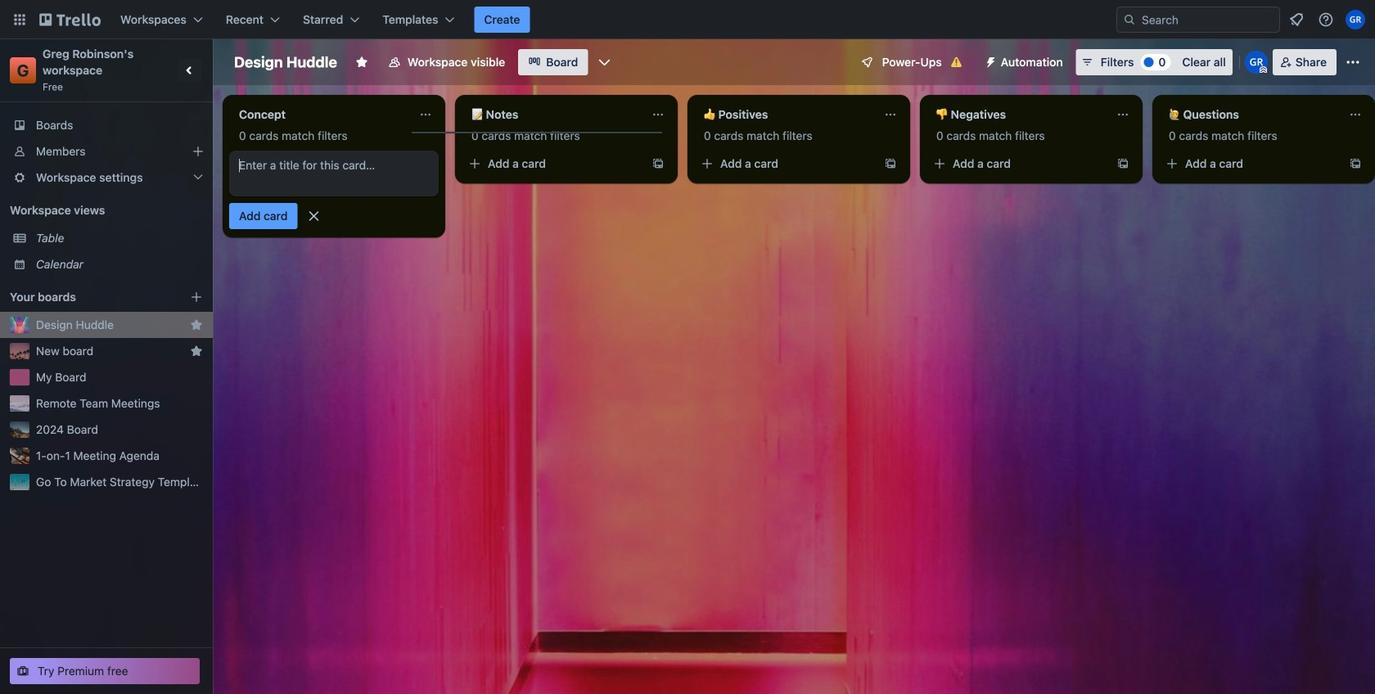 Task type: locate. For each thing, give the bounding box(es) containing it.
create from template… image
[[652, 157, 665, 170], [884, 157, 898, 170], [1117, 157, 1130, 170]]

1 vertical spatial starred icon image
[[190, 345, 203, 358]]

0 vertical spatial starred icon image
[[190, 319, 203, 332]]

2 create from template… image from the left
[[884, 157, 898, 170]]

0 horizontal spatial create from template… image
[[652, 157, 665, 170]]

1 starred icon image from the top
[[190, 319, 203, 332]]

starred icon image
[[190, 319, 203, 332], [190, 345, 203, 358]]

1 horizontal spatial create from template… image
[[884, 157, 898, 170]]

None text field
[[229, 102, 413, 128]]

search image
[[1124, 13, 1137, 26]]

3 create from template… image from the left
[[1117, 157, 1130, 170]]

0 notifications image
[[1287, 10, 1307, 29]]

Enter a title for this card… text field
[[229, 151, 439, 197]]

None text field
[[462, 102, 645, 128], [694, 102, 878, 128], [927, 102, 1111, 128], [1160, 102, 1343, 128], [462, 102, 645, 128], [694, 102, 878, 128], [927, 102, 1111, 128], [1160, 102, 1343, 128]]

open information menu image
[[1319, 11, 1335, 28]]

this member is an admin of this board. image
[[1260, 66, 1268, 74]]

greg robinson (gregrobinson96) image
[[1245, 51, 1268, 74]]

2 horizontal spatial create from template… image
[[1117, 157, 1130, 170]]



Task type: vqa. For each thing, say whether or not it's contained in the screenshot.
1st Create from template… icon
yes



Task type: describe. For each thing, give the bounding box(es) containing it.
customize views image
[[596, 54, 613, 70]]

Board name text field
[[226, 49, 346, 75]]

greg robinson (gregrobinson96) image
[[1346, 10, 1366, 29]]

create from template… image
[[1350, 157, 1363, 170]]

cancel image
[[306, 208, 322, 224]]

1 create from template… image from the left
[[652, 157, 665, 170]]

sm image
[[978, 49, 1001, 72]]

2 starred icon image from the top
[[190, 345, 203, 358]]

add board image
[[190, 291, 203, 304]]

show menu image
[[1346, 54, 1362, 70]]

Search field
[[1137, 8, 1280, 31]]

primary element
[[0, 0, 1376, 39]]

star or unstar board image
[[355, 56, 368, 69]]

your boards with 7 items element
[[10, 287, 165, 307]]

workspace navigation collapse icon image
[[179, 59, 201, 82]]

back to home image
[[39, 7, 101, 33]]



